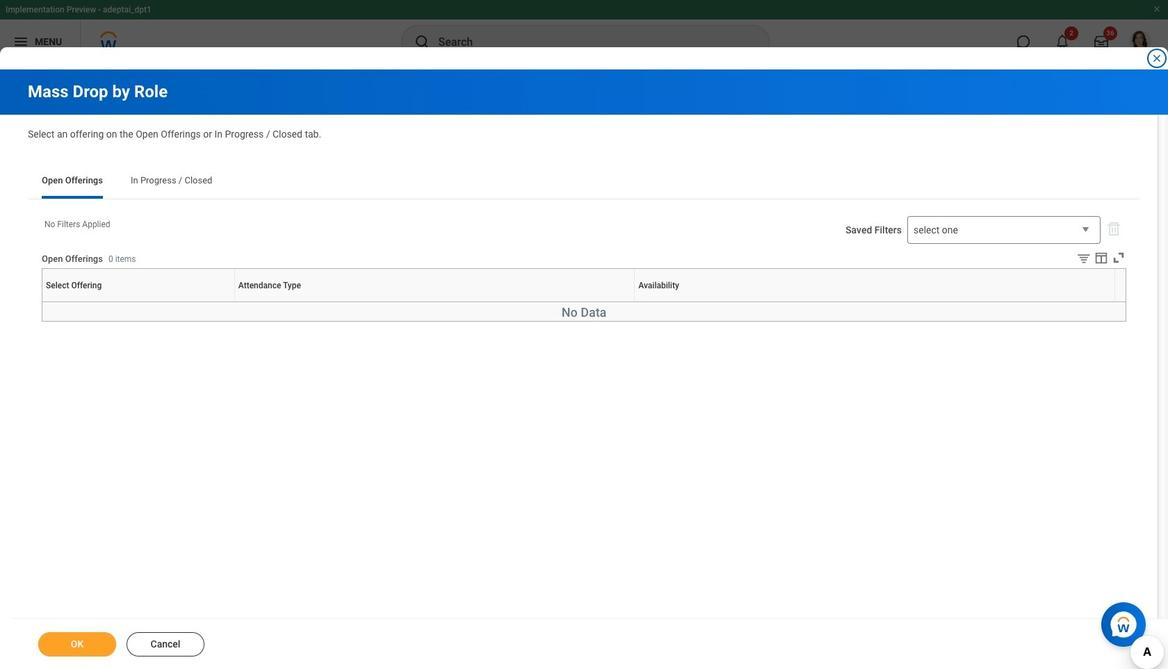 Task type: locate. For each thing, give the bounding box(es) containing it.
close environment banner image
[[1153, 5, 1162, 13]]

close mass drop by role image
[[1152, 53, 1163, 64]]

profile logan mcneil element
[[1121, 26, 1160, 57]]

toolbar
[[1066, 250, 1127, 269]]

click to view/edit grid preferences image
[[1094, 250, 1110, 266]]

notifications large image
[[1056, 35, 1070, 49]]

tab list
[[28, 166, 1141, 199]]

workday assistant region
[[1102, 598, 1152, 648]]

fullscreen image
[[1112, 250, 1127, 266]]

dialog
[[0, 0, 1169, 670]]

trash image
[[1106, 220, 1123, 237]]

main content
[[0, 70, 1169, 670]]

row element
[[42, 269, 1119, 302]]

banner
[[0, 0, 1169, 64]]



Task type: vqa. For each thing, say whether or not it's contained in the screenshot.
Select to filter grid data icon
yes



Task type: describe. For each thing, give the bounding box(es) containing it.
search image
[[414, 33, 430, 50]]

select to filter grid data image
[[1077, 251, 1092, 266]]

inbox large image
[[1095, 35, 1109, 49]]



